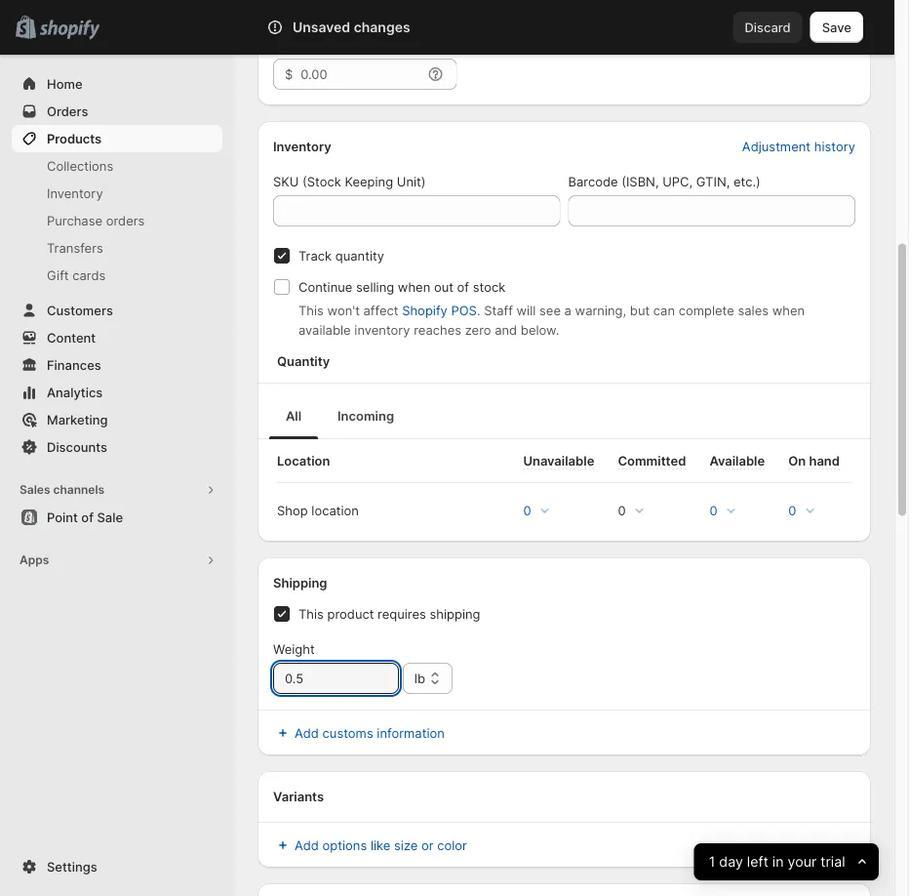 Task type: vqa. For each thing, say whether or not it's contained in the screenshot.
'Warning,'
yes



Task type: describe. For each thing, give the bounding box(es) containing it.
shopify pos link
[[402, 303, 477, 318]]

shopify image
[[39, 20, 100, 40]]

barcode
[[569, 174, 618, 189]]

sales
[[20, 483, 50, 497]]

orders
[[47, 103, 88, 119]]

when inside . staff will see a warning, but can complete sales when available inventory reaches zero and below.
[[773, 303, 806, 318]]

complete
[[679, 303, 735, 318]]

purchase orders link
[[12, 207, 223, 234]]

shipping
[[273, 575, 328, 591]]

this for this won't affect shopify pos
[[299, 303, 324, 318]]

finances
[[47, 357, 101, 372]]

customers link
[[12, 297, 223, 324]]

all
[[286, 409, 302, 424]]

search
[[266, 20, 308, 35]]

Cost per item text field
[[301, 59, 422, 90]]

unavailable
[[524, 453, 595, 469]]

customs
[[323, 726, 374, 741]]

0 for first 0 dropdown button
[[524, 503, 532, 518]]

variants
[[273, 789, 324, 804]]

add customs information
[[295, 726, 445, 741]]

1 day left in your trial
[[710, 854, 846, 870]]

.
[[477, 303, 481, 318]]

zero
[[465, 323, 492, 338]]

search button
[[234, 12, 734, 43]]

collections link
[[12, 152, 223, 180]]

analytics link
[[12, 379, 223, 406]]

1
[[710, 854, 716, 870]]

affect
[[364, 303, 399, 318]]

size
[[394, 838, 418, 853]]

gift cards
[[47, 267, 106, 283]]

on hand
[[789, 453, 841, 469]]

your
[[789, 854, 818, 870]]

location
[[277, 453, 330, 469]]

sales channels
[[20, 483, 105, 497]]

customers
[[47, 303, 113, 318]]

this for this product requires shipping
[[299, 607, 324, 622]]

continue
[[299, 280, 353, 295]]

discard button
[[734, 12, 803, 43]]

discounts
[[47, 439, 107, 454]]

3 0 button from the left
[[700, 495, 747, 527]]

sku
[[273, 174, 299, 189]]

like
[[371, 838, 391, 853]]

finances link
[[12, 351, 223, 379]]

information
[[377, 726, 445, 741]]

products
[[47, 131, 102, 146]]

marketing
[[47, 412, 108, 427]]

shop location
[[277, 503, 359, 518]]

of inside button
[[81, 510, 94, 525]]

requires
[[378, 607, 426, 622]]

orders
[[106, 213, 145, 228]]

track
[[299, 248, 332, 264]]

marketing link
[[12, 406, 223, 433]]

track quantity
[[299, 248, 385, 264]]

selling
[[356, 280, 395, 295]]

warning,
[[576, 303, 627, 318]]

below.
[[521, 323, 560, 338]]

gift
[[47, 267, 69, 283]]

options
[[323, 838, 367, 853]]

but
[[630, 303, 650, 318]]

or
[[422, 838, 434, 853]]

settings link
[[12, 853, 223, 881]]

available
[[710, 453, 766, 469]]

a
[[565, 303, 572, 318]]

channels
[[53, 483, 105, 497]]

(isbn,
[[622, 174, 659, 189]]

0 for 3rd 0 dropdown button from right
[[618, 503, 626, 518]]

SKU (Stock Keeping Unit) text field
[[273, 196, 561, 227]]

available
[[299, 323, 351, 338]]

0 for 2nd 0 dropdown button from the right
[[710, 503, 718, 518]]

add options like size or color button
[[262, 832, 479, 860]]

0 vertical spatial inventory
[[273, 139, 332, 154]]

staff
[[484, 303, 513, 318]]

content link
[[12, 324, 223, 351]]

add for add options like size or color
[[295, 838, 319, 853]]

adjustment
[[743, 139, 811, 154]]

shipping
[[430, 607, 481, 622]]



Task type: locate. For each thing, give the bounding box(es) containing it.
add options like size or color
[[295, 838, 468, 853]]

of right out
[[457, 280, 470, 295]]

1 add from the top
[[295, 726, 319, 741]]

sale
[[97, 510, 123, 525]]

sku (stock keeping unit)
[[273, 174, 426, 189]]

save button
[[811, 12, 864, 43]]

2 0 button from the left
[[609, 495, 656, 527]]

0 horizontal spatial of
[[81, 510, 94, 525]]

1 horizontal spatial when
[[773, 303, 806, 318]]

1 this from the top
[[299, 303, 324, 318]]

add for add customs information
[[295, 726, 319, 741]]

day
[[720, 854, 744, 870]]

and
[[495, 323, 518, 338]]

1 horizontal spatial inventory
[[273, 139, 332, 154]]

etc.)
[[734, 174, 761, 189]]

can
[[654, 303, 676, 318]]

0 vertical spatial add
[[295, 726, 319, 741]]

analytics
[[47, 385, 103, 400]]

hand
[[810, 453, 841, 469]]

add inside button
[[295, 838, 319, 853]]

transfers link
[[12, 234, 223, 262]]

unit)
[[397, 174, 426, 189]]

inventory link
[[12, 180, 223, 207]]

1 vertical spatial when
[[773, 303, 806, 318]]

out
[[434, 280, 454, 295]]

this
[[299, 303, 324, 318], [299, 607, 324, 622]]

0 button
[[514, 495, 561, 527], [609, 495, 656, 527], [700, 495, 747, 527], [779, 495, 826, 527]]

when right sales
[[773, 303, 806, 318]]

4 0 from the left
[[789, 503, 797, 518]]

adjustment history
[[743, 139, 856, 154]]

content
[[47, 330, 96, 345]]

when up shopify
[[398, 280, 431, 295]]

add customs information button
[[262, 720, 868, 747]]

upc,
[[663, 174, 693, 189]]

$
[[285, 67, 293, 82]]

1 vertical spatial this
[[299, 607, 324, 622]]

on
[[789, 453, 807, 469]]

2 add from the top
[[295, 838, 319, 853]]

barcode (isbn, upc, gtin, etc.)
[[569, 174, 761, 189]]

inventory up sku
[[273, 139, 332, 154]]

add left options
[[295, 838, 319, 853]]

apps
[[20, 553, 49, 567]]

continue selling when out of stock
[[299, 280, 506, 295]]

0 horizontal spatial when
[[398, 280, 431, 295]]

point
[[47, 510, 78, 525]]

inventory
[[273, 139, 332, 154], [47, 185, 103, 201]]

0 down 'available'
[[710, 503, 718, 518]]

1 day left in your trial button
[[695, 843, 880, 881]]

gift cards link
[[12, 262, 223, 289]]

quantity
[[277, 354, 330, 369]]

2 0 from the left
[[618, 503, 626, 518]]

changes
[[354, 19, 411, 36]]

1 0 from the left
[[524, 503, 532, 518]]

see
[[540, 303, 561, 318]]

incoming button
[[322, 393, 410, 440]]

0 button down on
[[779, 495, 826, 527]]

0 button down committed
[[609, 495, 656, 527]]

0 down unavailable
[[524, 503, 532, 518]]

pos
[[451, 303, 477, 318]]

0 vertical spatial this
[[299, 303, 324, 318]]

0 vertical spatial when
[[398, 280, 431, 295]]

unsaved
[[293, 19, 351, 36]]

2 this from the top
[[299, 607, 324, 622]]

3 0 from the left
[[710, 503, 718, 518]]

inventory up purchase at top left
[[47, 185, 103, 201]]

this up available
[[299, 303, 324, 318]]

tab list containing all
[[266, 392, 864, 440]]

cost
[[273, 38, 301, 53]]

all button
[[266, 393, 322, 440]]

this down shipping
[[299, 607, 324, 622]]

committed
[[618, 453, 687, 469]]

home
[[47, 76, 83, 91]]

stock
[[473, 280, 506, 295]]

won't
[[328, 303, 360, 318]]

add left customs
[[295, 726, 319, 741]]

point of sale button
[[0, 504, 234, 531]]

1 horizontal spatial of
[[457, 280, 470, 295]]

reaches
[[414, 323, 462, 338]]

unsaved changes
[[293, 19, 411, 36]]

0 button down 'available'
[[700, 495, 747, 527]]

Barcode (ISBN, UPC, GTIN, etc.) text field
[[569, 196, 856, 227]]

history
[[815, 139, 856, 154]]

quantity
[[336, 248, 385, 264]]

keeping
[[345, 174, 394, 189]]

lb
[[415, 671, 426, 686]]

gtin,
[[697, 174, 731, 189]]

item
[[328, 38, 354, 53]]

0 vertical spatial of
[[457, 280, 470, 295]]

settings
[[47, 859, 97, 874]]

incoming
[[338, 409, 394, 424]]

0 horizontal spatial inventory
[[47, 185, 103, 201]]

cost per item
[[273, 38, 354, 53]]

tab list
[[266, 392, 864, 440]]

0 down on
[[789, 503, 797, 518]]

will
[[517, 303, 536, 318]]

0 for 4th 0 dropdown button
[[789, 503, 797, 518]]

trial
[[822, 854, 846, 870]]

purchase
[[47, 213, 103, 228]]

apps button
[[12, 547, 223, 574]]

adjustment history link
[[731, 133, 868, 161]]

location
[[312, 503, 359, 518]]

this product requires shipping
[[299, 607, 481, 622]]

sales channels button
[[12, 476, 223, 504]]

shopify
[[402, 303, 448, 318]]

weight
[[273, 642, 315, 657]]

1 vertical spatial inventory
[[47, 185, 103, 201]]

products link
[[12, 125, 223, 152]]

discounts link
[[12, 433, 223, 461]]

1 0 button from the left
[[514, 495, 561, 527]]

add inside "button"
[[295, 726, 319, 741]]

collections
[[47, 158, 113, 173]]

1 vertical spatial of
[[81, 510, 94, 525]]

Weight text field
[[273, 663, 399, 695]]

save
[[823, 20, 852, 35]]

4 0 button from the left
[[779, 495, 826, 527]]

in
[[773, 854, 785, 870]]

shop
[[277, 503, 308, 518]]

of
[[457, 280, 470, 295], [81, 510, 94, 525]]

add
[[295, 726, 319, 741], [295, 838, 319, 853]]

of left sale
[[81, 510, 94, 525]]

1 vertical spatial add
[[295, 838, 319, 853]]

0 down committed
[[618, 503, 626, 518]]

0 button down unavailable
[[514, 495, 561, 527]]

(stock
[[303, 174, 341, 189]]



